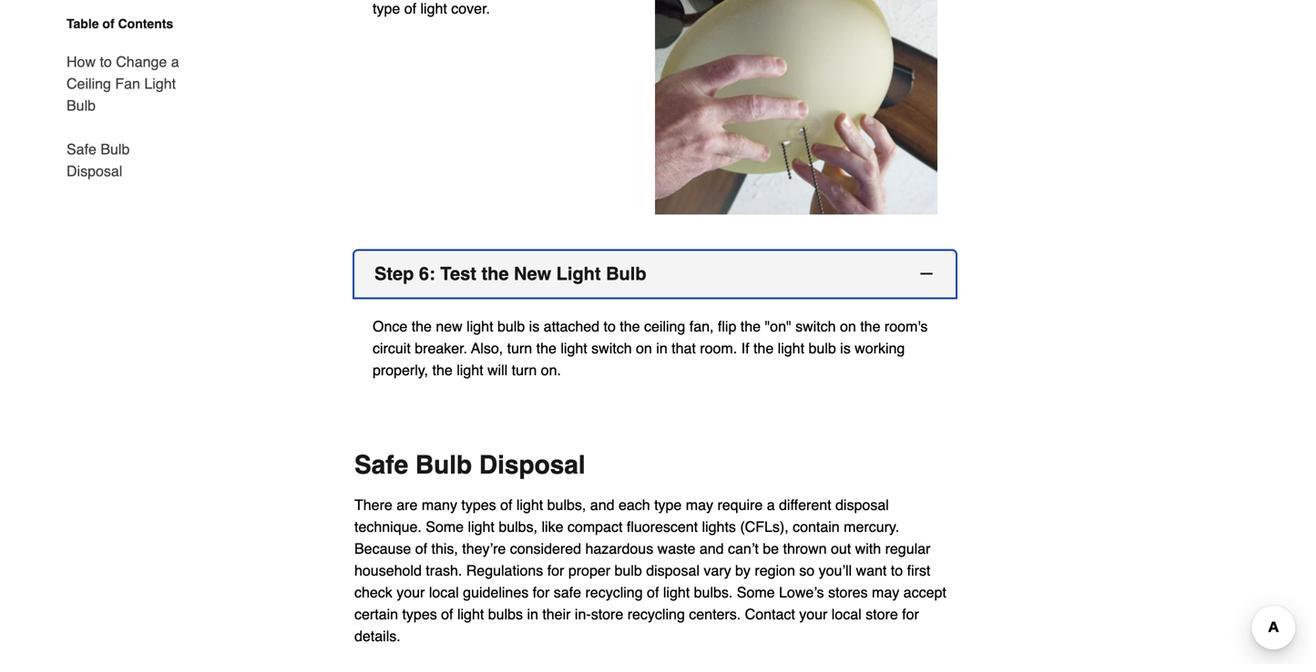Task type: locate. For each thing, give the bounding box(es) containing it.
is left working
[[841, 340, 851, 357]]

disposal down waste
[[647, 562, 700, 579]]

trash.
[[426, 562, 462, 579]]

bulb inside button
[[606, 263, 647, 284]]

1 vertical spatial local
[[832, 606, 862, 623]]

bulbs,
[[548, 497, 586, 514], [499, 519, 538, 536]]

1 horizontal spatial to
[[604, 318, 616, 335]]

1 vertical spatial in
[[527, 606, 539, 623]]

1 horizontal spatial bulb
[[615, 562, 642, 579]]

bulb down 'ceiling'
[[67, 97, 96, 114]]

1 vertical spatial is
[[841, 340, 851, 357]]

bulbs, left like
[[499, 519, 538, 536]]

0 vertical spatial safe
[[67, 141, 97, 158]]

1 horizontal spatial in
[[657, 340, 668, 357]]

bulb up also,
[[498, 318, 525, 335]]

0 vertical spatial and
[[591, 497, 615, 514]]

safe up there
[[355, 451, 409, 480]]

0 horizontal spatial safe
[[67, 141, 97, 158]]

table
[[67, 16, 99, 31]]

contents
[[118, 16, 173, 31]]

0 vertical spatial safe bulb disposal
[[67, 141, 130, 180]]

safe
[[67, 141, 97, 158], [355, 451, 409, 480]]

of right table
[[102, 16, 115, 31]]

bulbs.
[[694, 584, 733, 601]]

some up this,
[[426, 519, 464, 536]]

your down lowe's
[[800, 606, 828, 623]]

light up also,
[[467, 318, 494, 335]]

require
[[718, 497, 763, 514]]

that
[[672, 340, 696, 357]]

of down waste
[[647, 584, 659, 601]]

0 vertical spatial to
[[100, 53, 112, 70]]

0 horizontal spatial disposal
[[647, 562, 700, 579]]

be
[[763, 541, 779, 557]]

accept
[[904, 584, 947, 601]]

is left attached
[[529, 318, 540, 335]]

on.
[[541, 362, 561, 379]]

0 vertical spatial for
[[548, 562, 565, 579]]

disposal up like
[[479, 451, 586, 480]]

on up working
[[840, 318, 857, 335]]

bulbs, up like
[[548, 497, 586, 514]]

your
[[397, 584, 425, 601], [800, 606, 828, 623]]

0 horizontal spatial and
[[591, 497, 615, 514]]

bulb
[[67, 97, 96, 114], [101, 141, 130, 158], [606, 263, 647, 284], [416, 451, 472, 480]]

safe bulb disposal down 'ceiling'
[[67, 141, 130, 180]]

the
[[482, 263, 509, 284], [412, 318, 432, 335], [620, 318, 640, 335], [741, 318, 761, 335], [861, 318, 881, 335], [537, 340, 557, 357], [754, 340, 774, 357], [433, 362, 453, 379]]

1 horizontal spatial some
[[737, 584, 775, 601]]

0 vertical spatial in
[[657, 340, 668, 357]]

a up the (cfls),
[[767, 497, 775, 514]]

1 horizontal spatial types
[[462, 497, 496, 514]]

2 horizontal spatial bulb
[[809, 340, 837, 357]]

the up working
[[861, 318, 881, 335]]

fan
[[115, 75, 140, 92]]

1 vertical spatial safe bulb disposal
[[355, 451, 586, 480]]

may
[[686, 497, 714, 514], [872, 584, 900, 601]]

1 vertical spatial bulb
[[809, 340, 837, 357]]

some down by
[[737, 584, 775, 601]]

disposal up mercury.
[[836, 497, 889, 514]]

and up vary in the bottom right of the page
[[700, 541, 724, 557]]

to right how
[[100, 53, 112, 70]]

0 horizontal spatial disposal
[[67, 163, 122, 180]]

1 vertical spatial to
[[604, 318, 616, 335]]

light inside how to change a ceiling fan light bulb
[[144, 75, 176, 92]]

switch
[[796, 318, 836, 335], [592, 340, 632, 357]]

1 horizontal spatial disposal
[[479, 451, 586, 480]]

store down stores
[[866, 606, 899, 623]]

0 vertical spatial disposal
[[836, 497, 889, 514]]

0 horizontal spatial bulbs,
[[499, 519, 538, 536]]

1 vertical spatial types
[[402, 606, 437, 623]]

table of contents element
[[52, 15, 189, 182]]

store
[[591, 606, 624, 623], [866, 606, 899, 623]]

1 horizontal spatial bulbs,
[[548, 497, 586, 514]]

waste
[[658, 541, 696, 557]]

0 horizontal spatial in
[[527, 606, 539, 623]]

light down change on the left top of page
[[144, 75, 176, 92]]

0 vertical spatial switch
[[796, 318, 836, 335]]

of left this,
[[415, 541, 428, 557]]

2 vertical spatial to
[[891, 562, 904, 579]]

1 horizontal spatial is
[[841, 340, 851, 357]]

for down considered
[[548, 562, 565, 579]]

0 vertical spatial some
[[426, 519, 464, 536]]

light left bulbs.
[[664, 584, 690, 601]]

safe bulb disposal up many
[[355, 451, 586, 480]]

household
[[355, 562, 422, 579]]

new
[[514, 263, 552, 284]]

on down ceiling
[[636, 340, 653, 357]]

2 vertical spatial bulb
[[615, 562, 642, 579]]

1 horizontal spatial on
[[840, 318, 857, 335]]

0 vertical spatial may
[[686, 497, 714, 514]]

0 vertical spatial turn
[[507, 340, 533, 357]]

2 horizontal spatial to
[[891, 562, 904, 579]]

disposal inside table of contents element
[[67, 163, 122, 180]]

centers.
[[689, 606, 741, 623]]

light inside button
[[557, 263, 601, 284]]

0 horizontal spatial safe bulb disposal
[[67, 141, 130, 180]]

0 horizontal spatial to
[[100, 53, 112, 70]]

bulb down hazardous
[[615, 562, 642, 579]]

of
[[102, 16, 115, 31], [501, 497, 513, 514], [415, 541, 428, 557], [647, 584, 659, 601], [441, 606, 454, 623]]

step 6: test the new light bulb
[[375, 263, 647, 284]]

with
[[856, 541, 882, 557]]

1 vertical spatial a
[[767, 497, 775, 514]]

bulbs
[[488, 606, 523, 623]]

technique.
[[355, 519, 422, 536]]

hazardous
[[586, 541, 654, 557]]

how to change a ceiling fan light bulb
[[67, 53, 179, 114]]

the right test at top left
[[482, 263, 509, 284]]

turn up will
[[507, 340, 533, 357]]

for left safe
[[533, 584, 550, 601]]

in left that
[[657, 340, 668, 357]]

safe bulb disposal inside table of contents element
[[67, 141, 130, 180]]

types right many
[[462, 497, 496, 514]]

safe bulb disposal
[[67, 141, 130, 180], [355, 451, 586, 480]]

switch down attached
[[592, 340, 632, 357]]

1 horizontal spatial safe
[[355, 451, 409, 480]]

1 horizontal spatial store
[[866, 606, 899, 623]]

0 vertical spatial on
[[840, 318, 857, 335]]

store down proper
[[591, 606, 624, 623]]

0 vertical spatial is
[[529, 318, 540, 335]]

bulb up many
[[416, 451, 472, 480]]

1 vertical spatial on
[[636, 340, 653, 357]]

1 horizontal spatial may
[[872, 584, 900, 601]]

light up like
[[517, 497, 544, 514]]

1 vertical spatial recycling
[[628, 606, 685, 623]]

types
[[462, 497, 496, 514], [402, 606, 437, 623]]

lowe's
[[779, 584, 825, 601]]

1 horizontal spatial and
[[700, 541, 724, 557]]

test
[[441, 263, 477, 284]]

of down trash.
[[441, 606, 454, 623]]

may up lights
[[686, 497, 714, 514]]

in left their
[[527, 606, 539, 623]]

to right attached
[[604, 318, 616, 335]]

mercury.
[[844, 519, 900, 536]]

turn
[[507, 340, 533, 357], [512, 362, 537, 379]]

want
[[856, 562, 887, 579]]

1 horizontal spatial light
[[557, 263, 601, 284]]

"on"
[[765, 318, 792, 335]]

a inside how to change a ceiling fan light bulb
[[171, 53, 179, 70]]

0 vertical spatial recycling
[[586, 584, 643, 601]]

safe inside table of contents element
[[67, 141, 97, 158]]

1 vertical spatial bulbs,
[[499, 519, 538, 536]]

0 horizontal spatial may
[[686, 497, 714, 514]]

bulb
[[498, 318, 525, 335], [809, 340, 837, 357], [615, 562, 642, 579]]

are
[[397, 497, 418, 514]]

turn right will
[[512, 362, 537, 379]]

is
[[529, 318, 540, 335], [841, 340, 851, 357]]

light left will
[[457, 362, 484, 379]]

recycling
[[586, 584, 643, 601], [628, 606, 685, 623]]

light right new
[[557, 263, 601, 284]]

bulb down how to change a ceiling fan light bulb
[[101, 141, 130, 158]]

1 vertical spatial light
[[557, 263, 601, 284]]

0 vertical spatial disposal
[[67, 163, 122, 180]]

stores
[[829, 584, 868, 601]]

0 horizontal spatial bulb
[[498, 318, 525, 335]]

and up compact
[[591, 497, 615, 514]]

1 vertical spatial turn
[[512, 362, 537, 379]]

switch right "on" on the right of page
[[796, 318, 836, 335]]

0 vertical spatial local
[[429, 584, 459, 601]]

to left first on the bottom of the page
[[891, 562, 904, 579]]

working
[[855, 340, 906, 357]]

bulb up ceiling
[[606, 263, 647, 284]]

1 vertical spatial your
[[800, 606, 828, 623]]

0 horizontal spatial on
[[636, 340, 653, 357]]

0 horizontal spatial a
[[171, 53, 179, 70]]

properly,
[[373, 362, 429, 379]]

certain
[[355, 606, 398, 623]]

light
[[144, 75, 176, 92], [557, 263, 601, 284]]

table of contents
[[67, 16, 173, 31]]

on
[[840, 318, 857, 335], [636, 340, 653, 357]]

1 horizontal spatial a
[[767, 497, 775, 514]]

may down the want
[[872, 584, 900, 601]]

0 horizontal spatial your
[[397, 584, 425, 601]]

in inside once the new light bulb is attached to the ceiling fan, flip the "on" switch on the room's circuit breaker. also, turn the light switch on in that room. if the light bulb is working properly, the light will turn on.
[[657, 340, 668, 357]]

for down accept
[[903, 606, 920, 623]]

light
[[467, 318, 494, 335], [561, 340, 588, 357], [778, 340, 805, 357], [457, 362, 484, 379], [517, 497, 544, 514], [468, 519, 495, 536], [664, 584, 690, 601], [458, 606, 484, 623]]

because
[[355, 541, 411, 557]]

bulb inside there are many types of light bulbs, and each type may require a different disposal technique. some light bulbs, like compact fluorescent lights (cfls), contain mercury. because of this, they're considered hazardous waste and can't be thrown out with regular household trash. regulations for proper bulb disposal vary by region so you'll want to first check your local guidelines for safe recycling of light bulbs. some lowe's stores may accept certain types of light bulbs in their in-store recycling centers. contact your local store for details.
[[615, 562, 642, 579]]

of up they're
[[501, 497, 513, 514]]

if
[[742, 340, 750, 357]]

0 vertical spatial light
[[144, 75, 176, 92]]

1 vertical spatial safe
[[355, 451, 409, 480]]

disposal
[[836, 497, 889, 514], [647, 562, 700, 579]]

0 vertical spatial types
[[462, 497, 496, 514]]

thrown
[[784, 541, 827, 557]]

and
[[591, 497, 615, 514], [700, 541, 724, 557]]

recycling down proper
[[586, 584, 643, 601]]

disposal
[[67, 163, 122, 180], [479, 451, 586, 480]]

flip
[[718, 318, 737, 335]]

by
[[736, 562, 751, 579]]

2 store from the left
[[866, 606, 899, 623]]

local down trash.
[[429, 584, 459, 601]]

safe down 'ceiling'
[[67, 141, 97, 158]]

0 vertical spatial a
[[171, 53, 179, 70]]

in
[[657, 340, 668, 357], [527, 606, 539, 623]]

a right change on the left top of page
[[171, 53, 179, 70]]

0 horizontal spatial store
[[591, 606, 624, 623]]

minus image
[[918, 265, 936, 283]]

some
[[426, 519, 464, 536], [737, 584, 775, 601]]

local down stores
[[832, 606, 862, 623]]

compact
[[568, 519, 623, 536]]

you'll
[[819, 562, 852, 579]]

each
[[619, 497, 651, 514]]

1 horizontal spatial disposal
[[836, 497, 889, 514]]

lights
[[702, 519, 736, 536]]

disposal down 'ceiling'
[[67, 163, 122, 180]]

0 horizontal spatial light
[[144, 75, 176, 92]]

bulb left working
[[809, 340, 837, 357]]

0 horizontal spatial is
[[529, 318, 540, 335]]

considered
[[510, 541, 582, 557]]

the left ceiling
[[620, 318, 640, 335]]

0 horizontal spatial switch
[[592, 340, 632, 357]]

to inside there are many types of light bulbs, and each type may require a different disposal technique. some light bulbs, like compact fluorescent lights (cfls), contain mercury. because of this, they're considered hazardous waste and can't be thrown out with regular household trash. regulations for proper bulb disposal vary by region so you'll want to first check your local guidelines for safe recycling of light bulbs. some lowe's stores may accept certain types of light bulbs in their in-store recycling centers. contact your local store for details.
[[891, 562, 904, 579]]

1 vertical spatial for
[[533, 584, 550, 601]]

your down household
[[397, 584, 425, 601]]

recycling left 'centers.'
[[628, 606, 685, 623]]

1 vertical spatial disposal
[[647, 562, 700, 579]]

ceiling
[[644, 318, 686, 335]]

types right certain
[[402, 606, 437, 623]]



Task type: vqa. For each thing, say whether or not it's contained in the screenshot.
pickup image for Ready by
no



Task type: describe. For each thing, give the bounding box(es) containing it.
1 horizontal spatial safe bulb disposal
[[355, 451, 586, 480]]

step 6: test the new light bulb button
[[355, 251, 956, 298]]

the right if
[[754, 340, 774, 357]]

first
[[908, 562, 931, 579]]

this,
[[432, 541, 458, 557]]

attached
[[544, 318, 600, 335]]

fluorescent
[[627, 519, 698, 536]]

light down "on" on the right of page
[[778, 340, 805, 357]]

fan,
[[690, 318, 714, 335]]

1 horizontal spatial your
[[800, 606, 828, 623]]

1 vertical spatial some
[[737, 584, 775, 601]]

once
[[373, 318, 408, 335]]

they're
[[462, 541, 506, 557]]

1 vertical spatial switch
[[592, 340, 632, 357]]

a inside there are many types of light bulbs, and each type may require a different disposal technique. some light bulbs, like compact fluorescent lights (cfls), contain mercury. because of this, they're considered hazardous waste and can't be thrown out with regular household trash. regulations for proper bulb disposal vary by region so you'll want to first check your local guidelines for safe recycling of light bulbs. some lowe's stores may accept certain types of light bulbs in their in-store recycling centers. contact your local store for details.
[[767, 497, 775, 514]]

like
[[542, 519, 564, 536]]

0 horizontal spatial types
[[402, 606, 437, 623]]

the down "breaker."
[[433, 362, 453, 379]]

once the new light bulb is attached to the ceiling fan, flip the "on" switch on the room's circuit breaker. also, turn the light switch on in that room. if the light bulb is working properly, the light will turn on.
[[373, 318, 928, 379]]

1 vertical spatial may
[[872, 584, 900, 601]]

contain
[[793, 519, 840, 536]]

also,
[[471, 340, 503, 357]]

step
[[375, 263, 414, 284]]

breaker.
[[415, 340, 468, 357]]

can't
[[728, 541, 759, 557]]

bulb inside how to change a ceiling fan light bulb
[[67, 97, 96, 114]]

1 vertical spatial and
[[700, 541, 724, 557]]

light down guidelines
[[458, 606, 484, 623]]

in-
[[575, 606, 591, 623]]

the up on.
[[537, 340, 557, 357]]

change
[[116, 53, 167, 70]]

circuit
[[373, 340, 411, 357]]

to inside how to change a ceiling fan light bulb
[[100, 53, 112, 70]]

(cfls),
[[741, 519, 789, 536]]

contact
[[745, 606, 796, 623]]

check
[[355, 584, 393, 601]]

light up they're
[[468, 519, 495, 536]]

0 horizontal spatial local
[[429, 584, 459, 601]]

room.
[[700, 340, 738, 357]]

6:
[[419, 263, 435, 284]]

0 vertical spatial your
[[397, 584, 425, 601]]

there
[[355, 497, 393, 514]]

in inside there are many types of light bulbs, and each type may require a different disposal technique. some light bulbs, like compact fluorescent lights (cfls), contain mercury. because of this, they're considered hazardous waste and can't be thrown out with regular household trash. regulations for proper bulb disposal vary by region so you'll want to first check your local guidelines for safe recycling of light bulbs. some lowe's stores may accept certain types of light bulbs in their in-store recycling centers. contact your local store for details.
[[527, 606, 539, 623]]

the left new
[[412, 318, 432, 335]]

how to change a ceiling fan light bulb link
[[67, 40, 189, 128]]

different
[[779, 497, 832, 514]]

the inside button
[[482, 263, 509, 284]]

their
[[543, 606, 571, 623]]

ceiling
[[67, 75, 111, 92]]

2 vertical spatial for
[[903, 606, 920, 623]]

1 horizontal spatial local
[[832, 606, 862, 623]]

a man replacing a light cover on to a ceiling fan. image
[[655, 0, 938, 215]]

vary
[[704, 562, 732, 579]]

how
[[67, 53, 96, 70]]

of inside table of contents element
[[102, 16, 115, 31]]

to inside once the new light bulb is attached to the ceiling fan, flip the "on" switch on the room's circuit breaker. also, turn the light switch on in that room. if the light bulb is working properly, the light will turn on.
[[604, 318, 616, 335]]

region
[[755, 562, 796, 579]]

1 horizontal spatial switch
[[796, 318, 836, 335]]

0 vertical spatial bulbs,
[[548, 497, 586, 514]]

regulations
[[467, 562, 544, 579]]

light down attached
[[561, 340, 588, 357]]

details.
[[355, 628, 401, 645]]

will
[[488, 362, 508, 379]]

regular
[[886, 541, 931, 557]]

proper
[[569, 562, 611, 579]]

guidelines
[[463, 584, 529, 601]]

new
[[436, 318, 463, 335]]

so
[[800, 562, 815, 579]]

there are many types of light bulbs, and each type may require a different disposal technique. some light bulbs, like compact fluorescent lights (cfls), contain mercury. because of this, they're considered hazardous waste and can't be thrown out with regular household trash. regulations for proper bulb disposal vary by region so you'll want to first check your local guidelines for safe recycling of light bulbs. some lowe's stores may accept certain types of light bulbs in their in-store recycling centers. contact your local store for details.
[[355, 497, 947, 645]]

0 horizontal spatial some
[[426, 519, 464, 536]]

0 vertical spatial bulb
[[498, 318, 525, 335]]

out
[[831, 541, 852, 557]]

many
[[422, 497, 458, 514]]

room's
[[885, 318, 928, 335]]

the up if
[[741, 318, 761, 335]]

1 store from the left
[[591, 606, 624, 623]]

1 vertical spatial disposal
[[479, 451, 586, 480]]

safe bulb disposal link
[[67, 128, 189, 182]]

safe
[[554, 584, 582, 601]]

type
[[655, 497, 682, 514]]



